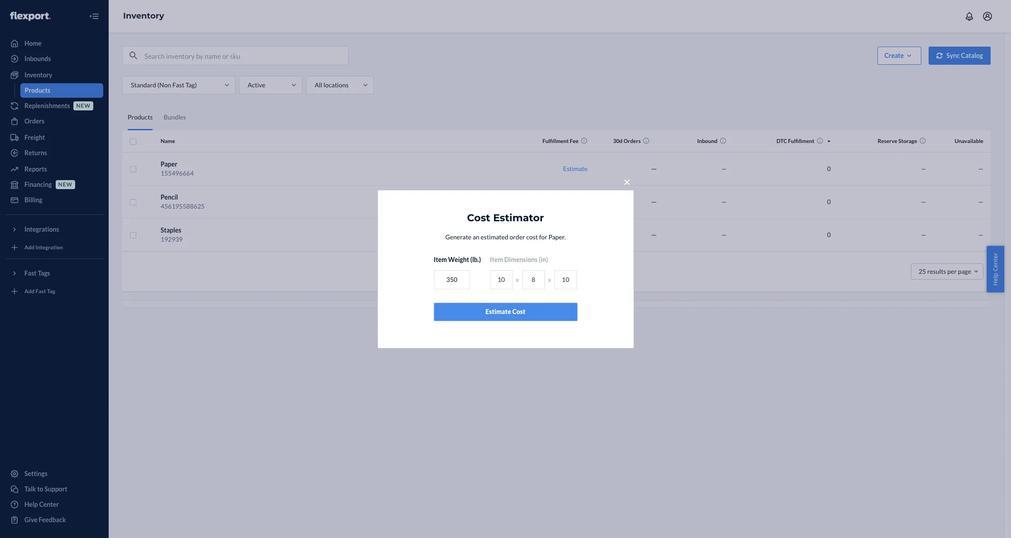 Task type: vqa. For each thing, say whether or not it's contained in the screenshot.
goods
no



Task type: locate. For each thing, give the bounding box(es) containing it.
0 horizontal spatial new
[[58, 181, 73, 188]]

dtc
[[777, 138, 788, 145]]

for
[[540, 233, 548, 241]]

x right w text field
[[548, 276, 552, 284]]

L text field
[[490, 271, 513, 290]]

1 vertical spatial 0
[[828, 198, 831, 205]]

talk
[[24, 486, 36, 493]]

products
[[25, 87, 50, 94], [128, 113, 153, 121]]

products up the replenishments
[[25, 87, 50, 94]]

center
[[992, 253, 1000, 271], [39, 501, 59, 509]]

―
[[651, 165, 658, 172], [651, 198, 658, 205], [651, 231, 658, 239]]

1 vertical spatial orders
[[624, 138, 641, 145]]

0 vertical spatial estimate
[[564, 165, 588, 172]]

estimate down 'fee'
[[564, 165, 588, 172]]

billing
[[24, 196, 42, 204]]

sync alt image
[[937, 52, 944, 59]]

2 vertical spatial ―
[[651, 231, 658, 239]]

—
[[722, 165, 727, 172], [922, 165, 927, 172], [979, 165, 984, 172], [722, 198, 727, 205], [922, 198, 927, 205], [979, 198, 984, 205], [722, 231, 727, 239], [922, 231, 927, 239], [979, 231, 984, 239]]

1 horizontal spatial center
[[992, 253, 1000, 271]]

item
[[434, 256, 447, 264], [490, 256, 504, 264]]

help center right page at right
[[992, 253, 1000, 286]]

support
[[45, 486, 67, 493]]

inventory link
[[123, 11, 164, 21], [5, 68, 103, 82]]

1 vertical spatial inventory link
[[5, 68, 103, 82]]

0 horizontal spatial x
[[516, 276, 519, 284]]

Weight text field
[[434, 271, 470, 290]]

x
[[516, 276, 519, 284], [548, 276, 552, 284]]

fulfillment right the "dtc"
[[789, 138, 815, 145]]

2 fulfillment from the left
[[789, 138, 815, 145]]

0 horizontal spatial fast
[[36, 288, 46, 295]]

1 horizontal spatial cost
[[513, 308, 526, 316]]

item for item dimensions (in)
[[490, 256, 504, 264]]

help center link
[[5, 498, 103, 513]]

settings
[[24, 470, 48, 478]]

0 vertical spatial new
[[76, 103, 91, 109]]

fast left tag)
[[172, 81, 184, 89]]

1
[[564, 268, 568, 275]]

inbounds
[[24, 55, 51, 63]]

3 0 from the top
[[828, 231, 831, 239]]

456195588625
[[161, 202, 205, 210]]

estimate for estimate link
[[564, 165, 588, 172]]

2 item from the left
[[490, 256, 504, 264]]

square image left paper
[[130, 166, 137, 173]]

orders up freight
[[24, 117, 45, 125]]

add for add integration
[[24, 244, 35, 251]]

reports link
[[5, 162, 103, 177]]

estimate
[[564, 165, 588, 172], [486, 308, 512, 316]]

freight link
[[5, 131, 103, 145]]

estimate inside 'button'
[[486, 308, 512, 316]]

2 square image from the top
[[130, 199, 137, 206]]

help center down to
[[24, 501, 59, 509]]

0 horizontal spatial orders
[[24, 117, 45, 125]]

0 vertical spatial add
[[24, 244, 35, 251]]

0 vertical spatial square image
[[130, 138, 137, 145]]

item dimensions (in)
[[490, 256, 548, 264]]

0 vertical spatial 0
[[828, 165, 831, 172]]

returns link
[[5, 146, 103, 160]]

(lb.)
[[471, 256, 481, 264]]

1 vertical spatial add
[[24, 288, 35, 295]]

1 vertical spatial estimate
[[486, 308, 512, 316]]

square image for 155496664
[[130, 166, 137, 173]]

0 vertical spatial cost
[[467, 212, 491, 224]]

products link
[[20, 83, 103, 98]]

new
[[76, 103, 91, 109], [58, 181, 73, 188]]

cost estimator
[[467, 212, 544, 224]]

estimate cost
[[486, 308, 526, 316]]

help
[[992, 273, 1000, 286], [24, 501, 38, 509]]

staples
[[161, 226, 181, 234]]

1 horizontal spatial inventory
[[123, 11, 164, 21]]

all locations
[[315, 81, 349, 89]]

estimate down l text box
[[486, 308, 512, 316]]

new down products link
[[76, 103, 91, 109]]

0 horizontal spatial item
[[434, 256, 447, 264]]

orders right 30d
[[624, 138, 641, 145]]

1 item from the left
[[434, 256, 447, 264]]

help center inside button
[[992, 253, 1000, 286]]

0 vertical spatial square image
[[130, 166, 137, 173]]

cost up an
[[467, 212, 491, 224]]

square image left pencil
[[130, 199, 137, 206]]

replenishments
[[24, 102, 70, 110]]

1 horizontal spatial x
[[548, 276, 552, 284]]

1 vertical spatial ―
[[651, 198, 658, 205]]

2 add from the top
[[24, 288, 35, 295]]

add integration link
[[5, 241, 103, 255]]

1 horizontal spatial help
[[992, 273, 1000, 286]]

center inside button
[[992, 253, 1000, 271]]

1 vertical spatial new
[[58, 181, 73, 188]]

add
[[24, 244, 35, 251], [24, 288, 35, 295]]

center right page at right
[[992, 253, 1000, 271]]

1 vertical spatial cost
[[513, 308, 526, 316]]

1 vertical spatial help center
[[24, 501, 59, 509]]

talk to support button
[[5, 483, 103, 497]]

― for 456195588625
[[651, 198, 658, 205]]

item up l text box
[[490, 256, 504, 264]]

0 horizontal spatial help
[[24, 501, 38, 509]]

page
[[959, 268, 972, 275]]

2 square image from the top
[[130, 232, 137, 239]]

1 vertical spatial products
[[128, 113, 153, 121]]

home
[[24, 39, 42, 47]]

1 horizontal spatial orders
[[624, 138, 641, 145]]

reserve storage
[[878, 138, 918, 145]]

1 horizontal spatial item
[[490, 256, 504, 264]]

center down talk to support
[[39, 501, 59, 509]]

1 vertical spatial help
[[24, 501, 38, 509]]

1 vertical spatial square image
[[130, 199, 137, 206]]

0 vertical spatial ―
[[651, 165, 658, 172]]

add left tag on the left bottom
[[24, 288, 35, 295]]

0 vertical spatial fast
[[172, 81, 184, 89]]

fast left tag on the left bottom
[[36, 288, 46, 295]]

new down reports link
[[58, 181, 73, 188]]

fulfillment left 'fee'
[[543, 138, 569, 145]]

help inside button
[[992, 273, 1000, 286]]

square image
[[130, 166, 137, 173], [130, 232, 137, 239]]

0 horizontal spatial estimate
[[486, 308, 512, 316]]

25
[[919, 268, 927, 275]]

help center button
[[988, 246, 1005, 293]]

sync
[[947, 52, 961, 59]]

sync catalog
[[947, 52, 984, 59]]

square image
[[130, 138, 137, 145], [130, 199, 137, 206]]

1 vertical spatial fast
[[36, 288, 46, 295]]

unavailable
[[955, 138, 984, 145]]

1 ― from the top
[[651, 165, 658, 172]]

square image for 192939
[[130, 232, 137, 239]]

0 horizontal spatial help center
[[24, 501, 59, 509]]

0 vertical spatial inventory link
[[123, 11, 164, 21]]

estimate link
[[564, 165, 588, 172]]

1 0 from the top
[[828, 165, 831, 172]]

0 vertical spatial help center
[[992, 253, 1000, 286]]

1 horizontal spatial fulfillment
[[789, 138, 815, 145]]

1 horizontal spatial help center
[[992, 253, 1000, 286]]

square image left name
[[130, 138, 137, 145]]

2 0 from the top
[[828, 198, 831, 205]]

add left integration
[[24, 244, 35, 251]]

square image for ―
[[130, 199, 137, 206]]

new for replenishments
[[76, 103, 91, 109]]

1 horizontal spatial new
[[76, 103, 91, 109]]

item left weight
[[434, 256, 447, 264]]

1 add from the top
[[24, 244, 35, 251]]

0 horizontal spatial products
[[25, 87, 50, 94]]

square image left staples at the left top of the page
[[130, 232, 137, 239]]

inventory
[[123, 11, 164, 21], [24, 71, 52, 79]]

― for 155496664
[[651, 165, 658, 172]]

0 horizontal spatial inventory
[[24, 71, 52, 79]]

inbound
[[698, 138, 718, 145]]

1 vertical spatial square image
[[130, 232, 137, 239]]

generate
[[446, 233, 472, 241]]

help right page at right
[[992, 273, 1000, 286]]

0 horizontal spatial center
[[39, 501, 59, 509]]

home link
[[5, 36, 103, 51]]

0 vertical spatial help
[[992, 273, 1000, 286]]

orders
[[24, 117, 45, 125], [624, 138, 641, 145]]

2 ― from the top
[[651, 198, 658, 205]]

x right l text box
[[516, 276, 519, 284]]

1 horizontal spatial estimate
[[564, 165, 588, 172]]

paper.
[[549, 233, 566, 241]]

2 vertical spatial 0
[[828, 231, 831, 239]]

help up give at bottom left
[[24, 501, 38, 509]]

estimate cost button
[[434, 303, 578, 321]]

cost
[[467, 212, 491, 224], [513, 308, 526, 316]]

products down standard
[[128, 113, 153, 121]]

dtc fulfillment
[[777, 138, 815, 145]]

locations
[[324, 81, 349, 89]]

1 vertical spatial center
[[39, 501, 59, 509]]

0 horizontal spatial fulfillment
[[543, 138, 569, 145]]

× button
[[621, 172, 634, 189]]

1 vertical spatial inventory
[[24, 71, 52, 79]]

3 ― from the top
[[651, 231, 658, 239]]

0 for 192939
[[828, 231, 831, 239]]

1 x from the left
[[516, 276, 519, 284]]

cost down w text field
[[513, 308, 526, 316]]

0 vertical spatial center
[[992, 253, 1000, 271]]

0 horizontal spatial cost
[[467, 212, 491, 224]]

1 square image from the top
[[130, 166, 137, 173]]

1 square image from the top
[[130, 138, 137, 145]]

0 horizontal spatial inventory link
[[5, 68, 103, 82]]



Task type: describe. For each thing, give the bounding box(es) containing it.
freight
[[24, 134, 45, 141]]

add fast tag link
[[5, 285, 103, 299]]

estimated
[[481, 233, 509, 241]]

Search inventory by name or sku text field
[[145, 47, 348, 65]]

(in)
[[539, 256, 548, 264]]

pencil 456195588625
[[161, 193, 205, 210]]

paper
[[161, 160, 177, 168]]

tag)
[[186, 81, 197, 89]]

all
[[315, 81, 323, 89]]

bundles
[[164, 113, 186, 121]]

reports
[[24, 165, 47, 173]]

sync catalog button
[[929, 47, 991, 65]]

give
[[24, 517, 37, 524]]

results
[[928, 268, 947, 275]]

standard
[[131, 81, 156, 89]]

$13.89
[[568, 231, 588, 239]]

×
[[624, 174, 631, 189]]

weight
[[449, 256, 469, 264]]

0 for 155496664
[[828, 165, 831, 172]]

add integration
[[24, 244, 63, 251]]

reserve
[[878, 138, 898, 145]]

H text field
[[555, 271, 577, 290]]

create
[[885, 52, 905, 59]]

add fast tag
[[24, 288, 55, 295]]

0 for 456195588625
[[828, 198, 831, 205]]

0 vertical spatial orders
[[24, 117, 45, 125]]

(non
[[158, 81, 171, 89]]

item for item weight (lb.)
[[434, 256, 447, 264]]

cost
[[527, 233, 538, 241]]

fulfillment fee
[[543, 138, 579, 145]]

new for financing
[[58, 181, 73, 188]]

1 horizontal spatial fast
[[172, 81, 184, 89]]

close navigation image
[[89, 11, 100, 22]]

25 results per page option
[[919, 268, 972, 275]]

25 results per page
[[919, 268, 972, 275]]

square image for 30d orders
[[130, 138, 137, 145]]

dimensions
[[505, 256, 538, 264]]

financing
[[24, 181, 52, 189]]

paper 155496664
[[161, 160, 194, 177]]

name
[[161, 138, 175, 145]]

flexport logo image
[[10, 12, 51, 21]]

standard (non fast tag)
[[131, 81, 197, 89]]

1 fulfillment from the left
[[543, 138, 569, 145]]

staples 192939
[[161, 226, 183, 243]]

returns
[[24, 149, 47, 157]]

1 link
[[562, 268, 570, 275]]

192939
[[161, 235, 183, 243]]

tag
[[47, 288, 55, 295]]

billing link
[[5, 193, 103, 208]]

1 horizontal spatial inventory link
[[123, 11, 164, 21]]

integration
[[36, 244, 63, 251]]

30d orders
[[614, 138, 641, 145]]

an
[[473, 233, 480, 241]]

catalog
[[962, 52, 984, 59]]

create button
[[878, 47, 922, 65]]

1 horizontal spatial products
[[128, 113, 153, 121]]

active
[[248, 81, 266, 89]]

inbounds link
[[5, 52, 103, 66]]

talk to support
[[24, 486, 67, 493]]

W text field
[[523, 271, 545, 290]]

155496664
[[161, 169, 194, 177]]

0 vertical spatial inventory
[[123, 11, 164, 21]]

30d
[[614, 138, 623, 145]]

item weight (lb.)
[[434, 256, 481, 264]]

storage
[[899, 138, 918, 145]]

fee
[[570, 138, 579, 145]]

― for 192939
[[651, 231, 658, 239]]

settings link
[[5, 467, 103, 482]]

estimate for estimate cost
[[486, 308, 512, 316]]

to
[[37, 486, 43, 493]]

2 x from the left
[[548, 276, 552, 284]]

generate an estimated order cost for paper.
[[446, 233, 566, 241]]

give feedback button
[[5, 513, 103, 528]]

pencil
[[161, 193, 178, 201]]

order
[[510, 233, 525, 241]]

× document
[[378, 172, 634, 349]]

feedback
[[39, 517, 66, 524]]

inventory inside inventory link
[[24, 71, 52, 79]]

per
[[948, 268, 958, 275]]

0 vertical spatial products
[[25, 87, 50, 94]]

estimator
[[494, 212, 544, 224]]

orders link
[[5, 114, 103, 129]]

give feedback
[[24, 517, 66, 524]]

cost inside 'button'
[[513, 308, 526, 316]]

add for add fast tag
[[24, 288, 35, 295]]



